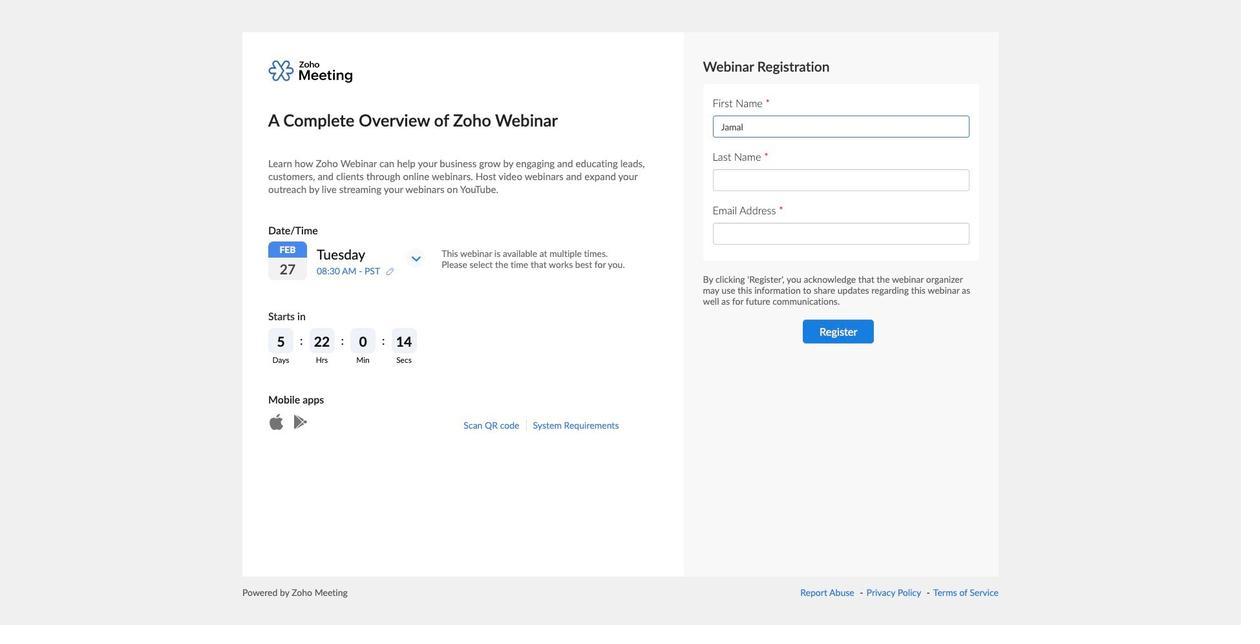 Task type: locate. For each thing, give the bounding box(es) containing it.
appstoredownload image
[[268, 415, 285, 431]]

None text field
[[713, 116, 970, 138], [713, 223, 970, 245], [713, 116, 970, 138], [713, 223, 970, 245]]

None text field
[[713, 169, 970, 191]]



Task type: describe. For each thing, give the bounding box(es) containing it.
googleplaydownload image
[[294, 415, 307, 431]]

branding logo image
[[268, 58, 352, 84]]



